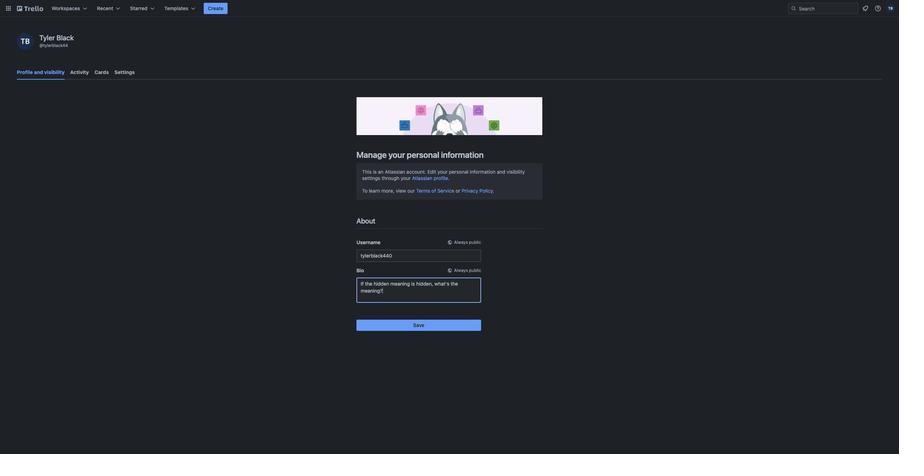 Task type: vqa. For each thing, say whether or not it's contained in the screenshot.
added
no



Task type: locate. For each thing, give the bounding box(es) containing it.
visibility
[[44, 69, 65, 75], [507, 169, 525, 175]]

1 vertical spatial public
[[469, 268, 481, 273]]

0 vertical spatial your
[[389, 150, 405, 160]]

always public for username
[[454, 240, 481, 245]]

1 always from the top
[[454, 240, 468, 245]]

primary element
[[0, 0, 899, 17]]

your
[[389, 150, 405, 160], [438, 169, 448, 175], [401, 175, 411, 181]]

. right privacy
[[493, 188, 494, 194]]

0 vertical spatial always
[[454, 240, 468, 245]]

an
[[378, 169, 384, 175]]

1 vertical spatial atlassian
[[412, 175, 433, 181]]

0 vertical spatial always public
[[454, 240, 481, 245]]

0 vertical spatial public
[[469, 240, 481, 245]]

manage your personal information
[[357, 150, 484, 160]]

bio
[[357, 268, 364, 274]]

profile
[[434, 175, 448, 181]]

always for username
[[454, 240, 468, 245]]

1 public from the top
[[469, 240, 481, 245]]

settings
[[362, 175, 380, 181]]

profile and visibility
[[17, 69, 65, 75]]

1 vertical spatial personal
[[449, 169, 469, 175]]

personal
[[407, 150, 439, 160], [449, 169, 469, 175]]

create
[[208, 5, 223, 11]]

0 vertical spatial personal
[[407, 150, 439, 160]]

your up through
[[389, 150, 405, 160]]

tyler black @ tylerblack44
[[39, 34, 74, 48]]

policy
[[480, 188, 493, 194]]

and
[[34, 69, 43, 75], [497, 169, 505, 175]]

account.
[[407, 169, 426, 175]]

public
[[469, 240, 481, 245], [469, 268, 481, 273]]

0 horizontal spatial .
[[448, 175, 450, 181]]

terms
[[416, 188, 430, 194]]

2 public from the top
[[469, 268, 481, 273]]

0 vertical spatial .
[[448, 175, 450, 181]]

2 always public from the top
[[454, 268, 481, 273]]

atlassian profile
[[412, 175, 448, 181]]

0 vertical spatial and
[[34, 69, 43, 75]]

2 vertical spatial your
[[401, 175, 411, 181]]

cards link
[[94, 66, 109, 79]]

profile
[[17, 69, 33, 75]]

username
[[357, 240, 381, 245]]

privacy
[[462, 188, 478, 194]]

. to learn more, view our
[[362, 175, 450, 194]]

edit
[[428, 169, 436, 175]]

tyler black (tylerblack44) image
[[17, 33, 34, 50]]

1 vertical spatial your
[[438, 169, 448, 175]]

always public
[[454, 240, 481, 245], [454, 268, 481, 273]]

atlassian up through
[[385, 169, 405, 175]]

back to home image
[[17, 3, 43, 14]]

1 always public from the top
[[454, 240, 481, 245]]

terms of service or privacy policy .
[[416, 188, 494, 194]]

0 horizontal spatial atlassian
[[385, 169, 405, 175]]

through
[[382, 175, 399, 181]]

activity link
[[70, 66, 89, 79]]

information up policy
[[470, 169, 496, 175]]

information up this is an atlassian account. edit your personal information and visibility settings through your
[[441, 150, 484, 160]]

1 horizontal spatial and
[[497, 169, 505, 175]]

your up 'profile'
[[438, 169, 448, 175]]

this
[[362, 169, 372, 175]]

personal up account.
[[407, 150, 439, 160]]

starred
[[130, 5, 147, 11]]

1 vertical spatial visibility
[[507, 169, 525, 175]]

0 vertical spatial visibility
[[44, 69, 65, 75]]

Username text field
[[357, 250, 481, 262]]

1 horizontal spatial visibility
[[507, 169, 525, 175]]

1 horizontal spatial .
[[493, 188, 494, 194]]

1 vertical spatial always public
[[454, 268, 481, 273]]

workspaces
[[52, 5, 80, 11]]

our
[[408, 188, 415, 194]]

atlassian down account.
[[412, 175, 433, 181]]

recent
[[97, 5, 113, 11]]

tyler
[[39, 34, 55, 42]]

always
[[454, 240, 468, 245], [454, 268, 468, 273]]

recent button
[[93, 3, 124, 14]]

is
[[373, 169, 377, 175]]

open information menu image
[[875, 5, 882, 12]]

atlassian
[[385, 169, 405, 175], [412, 175, 433, 181]]

always public for bio
[[454, 268, 481, 273]]

information
[[441, 150, 484, 160], [470, 169, 496, 175]]

.
[[448, 175, 450, 181], [493, 188, 494, 194]]

1 horizontal spatial atlassian
[[412, 175, 433, 181]]

0 vertical spatial atlassian
[[385, 169, 405, 175]]

save button
[[357, 320, 481, 331]]

your down account.
[[401, 175, 411, 181]]

of
[[432, 188, 436, 194]]

privacy policy link
[[462, 188, 493, 194]]

black
[[57, 34, 74, 42]]

personal up or on the right of page
[[449, 169, 469, 175]]

1 vertical spatial information
[[470, 169, 496, 175]]

0 horizontal spatial visibility
[[44, 69, 65, 75]]

starred button
[[126, 3, 159, 14]]

workspaces button
[[47, 3, 91, 14]]

2 always from the top
[[454, 268, 468, 273]]

terms of service link
[[416, 188, 454, 194]]

1 vertical spatial always
[[454, 268, 468, 273]]

1 vertical spatial and
[[497, 169, 505, 175]]

. up service
[[448, 175, 450, 181]]

1 horizontal spatial personal
[[449, 169, 469, 175]]



Task type: describe. For each thing, give the bounding box(es) containing it.
information inside this is an atlassian account. edit your personal information and visibility settings through your
[[470, 169, 496, 175]]

always for bio
[[454, 268, 468, 273]]

templates button
[[160, 3, 200, 14]]

visibility inside this is an atlassian account. edit your personal information and visibility settings through your
[[507, 169, 525, 175]]

1 vertical spatial .
[[493, 188, 494, 194]]

tylerblack44
[[43, 43, 68, 48]]

public for username
[[469, 240, 481, 245]]

more,
[[382, 188, 395, 194]]

. inside the . to learn more, view our
[[448, 175, 450, 181]]

to
[[362, 188, 368, 194]]

Bio text field
[[357, 278, 481, 303]]

view
[[396, 188, 406, 194]]

atlassian inside this is an atlassian account. edit your personal information and visibility settings through your
[[385, 169, 405, 175]]

templates
[[164, 5, 188, 11]]

tyler black (tylerblack44) image
[[887, 4, 895, 13]]

personal inside this is an atlassian account. edit your personal information and visibility settings through your
[[449, 169, 469, 175]]

atlassian profile link
[[412, 175, 448, 181]]

public for bio
[[469, 268, 481, 273]]

and inside this is an atlassian account. edit your personal information and visibility settings through your
[[497, 169, 505, 175]]

0 horizontal spatial personal
[[407, 150, 439, 160]]

activity
[[70, 69, 89, 75]]

profile and visibility link
[[17, 66, 65, 80]]

manage
[[357, 150, 387, 160]]

learn
[[369, 188, 380, 194]]

0 vertical spatial information
[[441, 150, 484, 160]]

this is an atlassian account. edit your personal information and visibility settings through your
[[362, 169, 525, 181]]

0 horizontal spatial and
[[34, 69, 43, 75]]

service
[[438, 188, 454, 194]]

save
[[413, 322, 425, 328]]

settings
[[114, 69, 135, 75]]

about
[[357, 217, 375, 225]]

@
[[39, 43, 43, 48]]

settings link
[[114, 66, 135, 79]]

create button
[[204, 3, 228, 14]]

Search field
[[797, 3, 858, 14]]

0 notifications image
[[861, 4, 870, 13]]

cards
[[94, 69, 109, 75]]

or
[[456, 188, 460, 194]]

search image
[[791, 6, 797, 11]]



